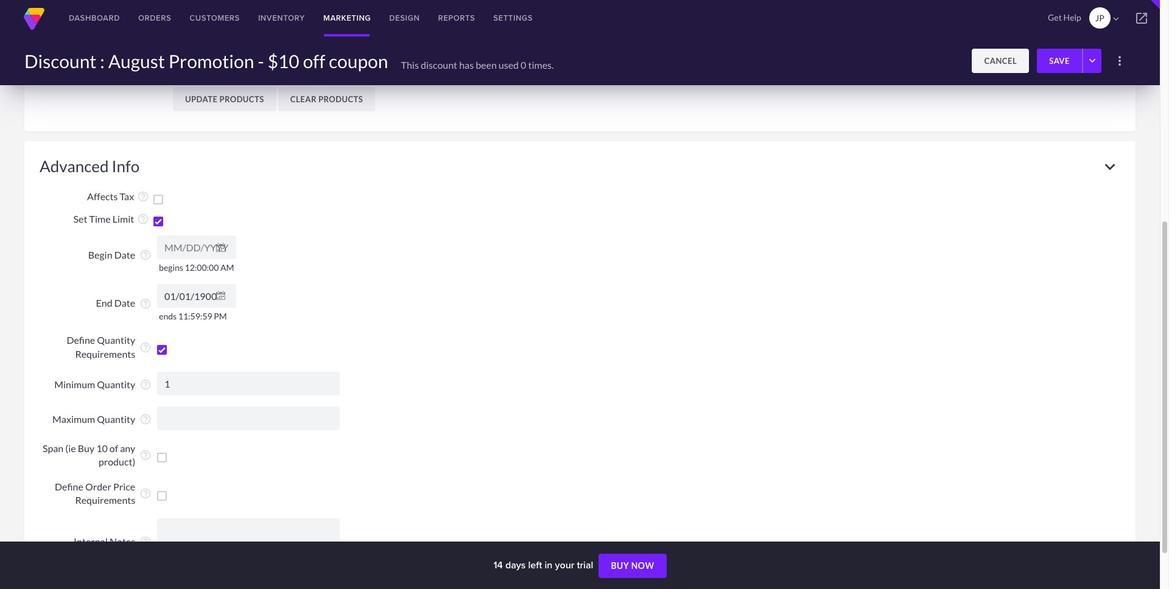 Task type: describe. For each thing, give the bounding box(es) containing it.
reports
[[438, 12, 475, 24]]

trial
[[577, 559, 594, 573]]

this
[[401, 59, 419, 70]]

promotion
[[169, 50, 254, 72]]

more_vert
[[1113, 54, 1128, 68]]

quantity for minimum quantity help_outline
[[97, 379, 135, 390]]

in
[[545, 559, 553, 573]]

minimum
[[54, 379, 95, 390]]

clear products
[[290, 94, 363, 104]]

10
[[96, 443, 108, 454]]

products inside products advanced help_outline
[[97, 55, 135, 66]]

2 product from the top
[[230, 64, 265, 75]]

advanced inside products advanced help_outline
[[97, 70, 135, 82]]

time
[[89, 213, 111, 225]]

span (ie buy 10 of any product) help_outline
[[43, 443, 152, 468]]

off
[[303, 50, 325, 72]]

help_outline inside span (ie buy 10 of any product) help_outline
[[140, 450, 152, 462]]

set time limit help_outline
[[73, 213, 149, 225]]

been
[[476, 59, 497, 70]]

2 advanced link from the top
[[41, 70, 135, 82]]

MM/DD/YYYY text field
[[157, 284, 236, 308]]

help_outline inside affects tax help_outline
[[137, 191, 149, 203]]

buy now link
[[599, 554, 667, 579]]

begins
[[159, 263, 183, 273]]

0
[[521, 59, 527, 70]]

help_outline inside end date help_outline
[[140, 298, 152, 310]]

more_vert button
[[1108, 49, 1132, 73]]

help_outline inside products advanced help_outline
[[140, 62, 152, 74]]

tax
[[120, 191, 134, 202]]

help_outline inside maximum quantity help_outline
[[140, 414, 152, 426]]

save link
[[1038, 49, 1083, 73]]

now
[[631, 561, 655, 571]]

clear
[[290, 94, 317, 104]]

update
[[185, 94, 218, 104]]

ends 11:59:59 pm
[[159, 311, 227, 321]]


[[1135, 11, 1150, 26]]

MM/DD/YYYY text field
[[157, 236, 236, 260]]

discount
[[421, 59, 458, 70]]

settings
[[494, 12, 533, 24]]

any
[[120, 443, 135, 454]]

help_outline inside internal notes help_outline
[[140, 536, 152, 548]]

requirements inside "define quantity requirements help_outline"
[[75, 348, 135, 360]]

internal notes help_outline
[[74, 536, 152, 548]]

date for end date help_outline
[[114, 297, 135, 309]]

help
[[1064, 12, 1082, 23]]

days
[[506, 559, 526, 573]]

set
[[73, 213, 87, 225]]

help_outline inside minimum quantity help_outline
[[140, 379, 152, 391]]

affects tax help_outline
[[87, 191, 149, 203]]

discount
[[24, 50, 97, 72]]

order
[[85, 481, 111, 493]]

orders
[[138, 12, 171, 24]]

left
[[528, 559, 542, 573]]

get help
[[1048, 12, 1082, 23]]

14 days left in your trial
[[494, 559, 596, 573]]

-
[[258, 50, 264, 72]]

has
[[459, 59, 474, 70]]

used
[[499, 59, 519, 70]]

cancel
[[985, 56, 1017, 66]]

maximum
[[52, 413, 95, 425]]

products advanced help_outline
[[97, 55, 152, 82]]

expand_more
[[1100, 156, 1121, 177]]

maximum quantity help_outline
[[52, 413, 152, 426]]

$10
[[268, 50, 299, 72]]

begin date help_outline
[[88, 249, 152, 261]]



Task type: vqa. For each thing, say whether or not it's contained in the screenshot.
August
yes



Task type: locate. For each thing, give the bounding box(es) containing it.
quantity inside "define quantity requirements help_outline"
[[97, 335, 135, 346]]

price
[[113, 481, 135, 493]]

date inside begin date help_outline
[[114, 249, 135, 261]]

products for clear products
[[319, 94, 363, 104]]

span
[[43, 443, 64, 454]]

buy
[[78, 443, 95, 454], [611, 561, 630, 571]]

clear products link
[[278, 87, 375, 111]]

date inside end date help_outline
[[114, 297, 135, 309]]

jp
[[1096, 13, 1105, 23]]

0 vertical spatial date
[[114, 249, 135, 261]]

product)
[[99, 456, 135, 468]]

buy inside span (ie buy 10 of any product) help_outline
[[78, 443, 95, 454]]

0 vertical spatial quantity
[[97, 335, 135, 346]]

products down sample product sample product
[[220, 94, 264, 104]]

requirements down order
[[75, 495, 135, 506]]

quantity up 'of'
[[97, 413, 135, 425]]

1 sample from the top
[[197, 49, 228, 61]]

advanced link up the :
[[41, 3, 135, 15]]

discount : august promotion - $10 off coupon
[[24, 50, 388, 72]]

quantity
[[97, 335, 135, 346], [97, 379, 135, 390], [97, 413, 135, 425]]

date
[[114, 249, 135, 261], [114, 297, 135, 309]]

0 vertical spatial buy
[[78, 443, 95, 454]]

date for begin date help_outline
[[114, 249, 135, 261]]

:
[[100, 50, 105, 72]]

advanced
[[97, 3, 135, 15], [97, 70, 135, 82], [40, 156, 109, 176]]

update products
[[185, 94, 264, 104]]

1 horizontal spatial buy
[[611, 561, 630, 571]]

pm
[[214, 311, 227, 321]]

buy right '(ie'
[[78, 443, 95, 454]]

1 vertical spatial requirements
[[75, 495, 135, 506]]

1 horizontal spatial products
[[220, 94, 264, 104]]

internal
[[74, 536, 108, 548]]

dashboard
[[69, 12, 120, 24]]

2 date from the top
[[114, 297, 135, 309]]

define
[[67, 335, 95, 346], [55, 481, 83, 493]]

minimum quantity help_outline
[[54, 379, 152, 391]]

date right begin
[[114, 249, 135, 261]]

define left order
[[55, 481, 83, 493]]

advanced up affects
[[40, 156, 109, 176]]

0 vertical spatial advanced link
[[41, 3, 135, 15]]

help_outline inside define order price requirements help_outline
[[140, 488, 152, 500]]

buy left the now
[[611, 561, 630, 571]]

2 requirements from the top
[[75, 495, 135, 506]]

0 vertical spatial define
[[67, 335, 95, 346]]

inventory
[[258, 12, 305, 24]]

coupon
[[329, 50, 388, 72]]

2 vertical spatial quantity
[[97, 413, 135, 425]]

cancel link
[[973, 49, 1030, 73]]

your
[[555, 559, 575, 573]]

get
[[1048, 12, 1062, 23]]

define order price requirements help_outline
[[55, 481, 152, 506]]

0 horizontal spatial products
[[97, 55, 135, 66]]

august
[[108, 50, 165, 72]]

2 quantity from the top
[[97, 379, 135, 390]]

advanced link
[[41, 3, 135, 15], [41, 70, 135, 82]]

0 vertical spatial sample
[[197, 49, 228, 61]]

advanced left orders
[[97, 3, 135, 15]]

this discount has been used 0 times.
[[401, 59, 554, 70]]

notes
[[110, 536, 135, 548]]

sample product sample product
[[197, 49, 265, 75]]

of
[[110, 443, 118, 454]]

1 advanced link from the top
[[41, 3, 135, 15]]

0 vertical spatial product
[[230, 49, 265, 61]]

save
[[1050, 56, 1070, 66]]

advanced info
[[40, 156, 140, 176]]

end
[[96, 297, 112, 309]]

11:59:59
[[178, 311, 212, 321]]

sample down customers
[[197, 49, 228, 61]]

help_outline
[[140, 62, 152, 74], [137, 191, 149, 203], [137, 213, 149, 225], [140, 249, 152, 261], [140, 298, 152, 310], [140, 342, 152, 354], [140, 379, 152, 391], [140, 414, 152, 426], [140, 450, 152, 462], [140, 488, 152, 500], [140, 536, 152, 548]]

2 sample from the top
[[197, 64, 228, 75]]

affects
[[87, 191, 118, 202]]

14
[[494, 559, 503, 573]]

1 requirements from the top
[[75, 348, 135, 360]]

1 vertical spatial advanced link
[[41, 70, 135, 82]]

None text field
[[157, 372, 340, 396], [157, 407, 340, 431], [157, 519, 340, 554], [157, 372, 340, 396], [157, 407, 340, 431], [157, 519, 340, 554]]

1 vertical spatial buy
[[611, 561, 630, 571]]

begins 12:00:00 am
[[159, 263, 234, 273]]

define quantity requirements help_outline
[[67, 335, 152, 360]]

limit
[[112, 213, 134, 225]]

define for requirements
[[55, 481, 83, 493]]

quantity inside minimum quantity help_outline
[[97, 379, 135, 390]]

products down dashboard link
[[97, 55, 135, 66]]

products inside "link"
[[319, 94, 363, 104]]

help_outline inside "define quantity requirements help_outline"
[[140, 342, 152, 354]]

advanced for advanced
[[97, 3, 135, 15]]

quantity down end date help_outline
[[97, 335, 135, 346]]

products right clear on the top of the page
[[319, 94, 363, 104]]

0 vertical spatial requirements
[[75, 348, 135, 360]]

requirements inside define order price requirements help_outline
[[75, 495, 135, 506]]

am
[[221, 263, 234, 273]]

quantity inside maximum quantity help_outline
[[97, 413, 135, 425]]

advanced link down dashboard link
[[41, 70, 135, 82]]

define inside define order price requirements help_outline
[[55, 481, 83, 493]]

2 horizontal spatial products
[[319, 94, 363, 104]]

ends
[[159, 311, 177, 321]]

0 horizontal spatial buy
[[78, 443, 95, 454]]

times.
[[528, 59, 554, 70]]

1 date from the top
[[114, 249, 135, 261]]

12:00:00
[[185, 263, 219, 273]]

advanced for advanced info
[[40, 156, 109, 176]]

define up minimum
[[67, 335, 95, 346]]

sample up update
[[197, 64, 228, 75]]

1 vertical spatial product
[[230, 64, 265, 75]]

products for update products
[[220, 94, 264, 104]]

3 quantity from the top
[[97, 413, 135, 425]]

1 vertical spatial date
[[114, 297, 135, 309]]

marketing
[[323, 12, 371, 24]]

help_outline inside set time limit help_outline
[[137, 213, 149, 225]]

1 quantity from the top
[[97, 335, 135, 346]]

advanced right discount
[[97, 70, 135, 82]]

quantity for maximum quantity help_outline
[[97, 413, 135, 425]]

1 vertical spatial quantity
[[97, 379, 135, 390]]

end date help_outline
[[96, 297, 152, 310]]

products
[[97, 55, 135, 66], [220, 94, 264, 104], [319, 94, 363, 104]]

requirements up minimum quantity help_outline
[[75, 348, 135, 360]]

1 product from the top
[[230, 49, 265, 61]]

1 vertical spatial sample
[[197, 64, 228, 75]]

info
[[112, 156, 140, 176]]

quantity for define quantity requirements help_outline
[[97, 335, 135, 346]]

2 vertical spatial advanced
[[40, 156, 109, 176]]

help_outline inside begin date help_outline
[[140, 249, 152, 261]]


[[1111, 13, 1122, 24]]

design
[[389, 12, 420, 24]]

date right end at the left
[[114, 297, 135, 309]]

buy now
[[611, 561, 655, 571]]

begin
[[88, 249, 112, 261]]

customers
[[190, 12, 240, 24]]

requirements
[[75, 348, 135, 360], [75, 495, 135, 506]]

 link
[[1124, 0, 1160, 37]]

0 vertical spatial advanced
[[97, 3, 135, 15]]

(ie
[[65, 443, 76, 454]]

dashboard link
[[60, 0, 129, 37]]

define inside "define quantity requirements help_outline"
[[67, 335, 95, 346]]

quantity up maximum quantity help_outline at the left bottom of the page
[[97, 379, 135, 390]]

define for help_outline
[[67, 335, 95, 346]]

1 vertical spatial define
[[55, 481, 83, 493]]

1 vertical spatial advanced
[[97, 70, 135, 82]]

update products link
[[173, 87, 276, 111]]

product
[[230, 49, 265, 61], [230, 64, 265, 75]]



